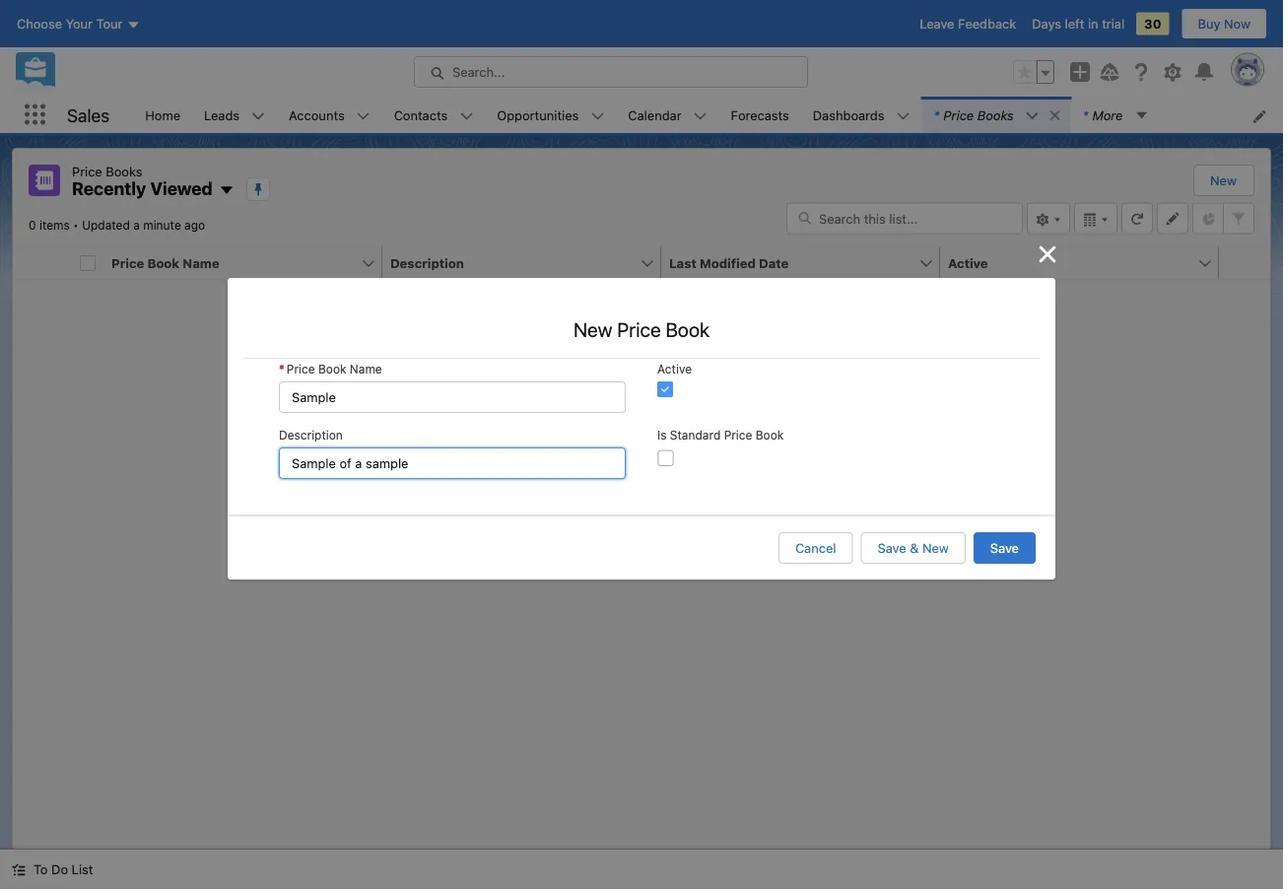 Task type: vqa. For each thing, say whether or not it's contained in the screenshot.
Aw, you don't have any groups!
no



Task type: locate. For each thing, give the bounding box(es) containing it.
leave feedback link
[[920, 16, 1016, 31]]

0 horizontal spatial *
[[279, 362, 285, 376]]

0 items • updated a minute ago
[[29, 218, 205, 232]]

recently viewed
[[72, 178, 213, 199]]

•
[[73, 218, 79, 232]]

* inside list item
[[934, 107, 940, 122]]

books inside list item
[[978, 107, 1014, 122]]

0
[[29, 218, 36, 232]]

list
[[133, 97, 1283, 133]]

save & new
[[878, 541, 949, 555]]

30
[[1144, 16, 1162, 31]]

book inside button
[[147, 255, 180, 270]]

0 horizontal spatial new
[[574, 318, 613, 341]]

0 horizontal spatial name
[[183, 255, 219, 270]]

last modified date element
[[661, 247, 952, 279]]

contacts link
[[382, 97, 460, 133]]

1 horizontal spatial price book name
[[287, 362, 382, 376]]

new price book
[[574, 318, 710, 341]]

1 horizontal spatial *
[[934, 107, 940, 122]]

text default image
[[1048, 108, 1062, 122], [12, 863, 26, 877]]

description
[[390, 255, 464, 270], [279, 428, 343, 442]]

cancel button
[[779, 532, 853, 564]]

new for new
[[1210, 173, 1237, 188]]

1 horizontal spatial text default image
[[1048, 108, 1062, 122]]

active up active checkbox
[[657, 362, 692, 376]]

save & new button
[[861, 532, 966, 564]]

name
[[183, 255, 219, 270], [350, 362, 382, 376]]

books down feedback
[[978, 107, 1014, 122]]

save
[[878, 541, 906, 555], [990, 541, 1019, 555]]

save left the &
[[878, 541, 906, 555]]

is
[[657, 428, 667, 442]]

buy now button
[[1181, 8, 1268, 39]]

0 horizontal spatial price book name
[[111, 255, 219, 270]]

0 vertical spatial price book name
[[111, 255, 219, 270]]

forecasts link
[[719, 97, 801, 133]]

accounts list item
[[277, 97, 382, 133]]

0 vertical spatial books
[[978, 107, 1014, 122]]

None text field
[[279, 381, 626, 413]]

false image
[[657, 449, 674, 466]]

contacts
[[394, 107, 448, 122]]

0 vertical spatial text default image
[[1048, 108, 1062, 122]]

1 horizontal spatial save
[[990, 541, 1019, 555]]

active down search recently viewed list view. search field
[[948, 255, 988, 270]]

1 horizontal spatial active
[[948, 255, 988, 270]]

trial
[[1102, 16, 1125, 31]]

0 horizontal spatial active
[[657, 362, 692, 376]]

cell
[[72, 247, 103, 279]]

name inside price book name button
[[183, 255, 219, 270]]

books up 0 items • updated a minute ago
[[106, 164, 142, 178]]

0 vertical spatial *
[[934, 107, 940, 122]]

price book name button
[[103, 247, 361, 278]]

0 horizontal spatial text default image
[[12, 863, 26, 877]]

new up action image
[[1210, 173, 1237, 188]]

text default image left to
[[12, 863, 26, 877]]

save button
[[974, 532, 1036, 564]]

None search field
[[787, 203, 1023, 234]]

0 vertical spatial active
[[948, 255, 988, 270]]

last modified date button
[[661, 247, 919, 278]]

to do list
[[34, 862, 93, 877]]

search... button
[[414, 56, 808, 88]]

1 vertical spatial description
[[279, 428, 343, 442]]

1 horizontal spatial description
[[390, 255, 464, 270]]

text default image right * price books
[[1048, 108, 1062, 122]]

0 vertical spatial name
[[183, 255, 219, 270]]

new down description element
[[574, 318, 613, 341]]

date
[[759, 255, 789, 270]]

cancel
[[795, 541, 836, 555]]

new inside recently viewed|price books|list view element
[[1210, 173, 1237, 188]]

0 horizontal spatial save
[[878, 541, 906, 555]]

* price books
[[934, 107, 1014, 122]]

1 vertical spatial price book name
[[287, 362, 382, 376]]

days
[[1032, 16, 1062, 31]]

new right the &
[[923, 541, 949, 555]]

last
[[669, 255, 697, 270]]

group
[[1013, 60, 1055, 84]]

in
[[1088, 16, 1099, 31]]

* for *
[[279, 362, 285, 376]]

1 vertical spatial *
[[279, 362, 285, 376]]

1 horizontal spatial books
[[978, 107, 1014, 122]]

book
[[147, 255, 180, 270], [666, 318, 710, 341], [318, 362, 346, 376], [756, 428, 784, 442]]

list containing home
[[133, 97, 1283, 133]]

books
[[978, 107, 1014, 122], [106, 164, 142, 178]]

inverse image
[[1036, 242, 1060, 266]]

sales
[[67, 104, 110, 125]]

last modified date
[[669, 255, 789, 270]]

save for save & new
[[878, 541, 906, 555]]

opportunities list item
[[485, 97, 616, 133]]

home link
[[133, 97, 192, 133]]

1 save from the left
[[878, 541, 906, 555]]

forecasts
[[731, 107, 789, 122]]

1 horizontal spatial name
[[350, 362, 382, 376]]

calendar link
[[616, 97, 693, 133]]

2 horizontal spatial new
[[1210, 173, 1237, 188]]

price books
[[72, 164, 142, 178]]

to
[[34, 862, 48, 877]]

list item
[[922, 97, 1071, 133]]

leave
[[920, 16, 955, 31]]

active
[[948, 255, 988, 270], [657, 362, 692, 376]]

buy
[[1198, 16, 1221, 31]]

1 vertical spatial text default image
[[12, 863, 26, 877]]

description button
[[382, 247, 640, 278]]

0 horizontal spatial books
[[106, 164, 142, 178]]

leads link
[[192, 97, 251, 133]]

active inside "button"
[[948, 255, 988, 270]]

2 save from the left
[[990, 541, 1019, 555]]

ago
[[184, 218, 205, 232]]

price book name inside button
[[111, 255, 219, 270]]

0 vertical spatial description
[[390, 255, 464, 270]]

price inside button
[[111, 255, 144, 270]]

save right the &
[[990, 541, 1019, 555]]

minute
[[143, 218, 181, 232]]

description inside button
[[390, 255, 464, 270]]

Search Recently Viewed list view. search field
[[787, 203, 1023, 234]]

feedback
[[958, 16, 1016, 31]]

price
[[944, 107, 974, 122], [72, 164, 102, 178], [111, 255, 144, 270], [617, 318, 661, 341], [287, 362, 315, 376], [724, 428, 752, 442]]

1 horizontal spatial new
[[923, 541, 949, 555]]

1 vertical spatial new
[[574, 318, 613, 341]]

*
[[934, 107, 940, 122], [279, 362, 285, 376]]

price book name element
[[103, 247, 394, 279]]

0 vertical spatial new
[[1210, 173, 1237, 188]]

text default image inside to do list button
[[12, 863, 26, 877]]

price book name
[[111, 255, 219, 270], [287, 362, 382, 376]]

1 vertical spatial books
[[106, 164, 142, 178]]

new
[[1210, 173, 1237, 188], [574, 318, 613, 341], [923, 541, 949, 555]]

save for save
[[990, 541, 1019, 555]]

leads list item
[[192, 97, 277, 133]]

leave feedback
[[920, 16, 1016, 31]]



Task type: describe. For each thing, give the bounding box(es) containing it.
recently viewed|price books|list view element
[[12, 148, 1271, 850]]

now
[[1224, 16, 1251, 31]]

to do list button
[[0, 850, 105, 889]]

action image
[[1219, 247, 1270, 278]]

updated
[[82, 218, 130, 232]]

recently viewed status
[[29, 218, 82, 232]]

dashboards link
[[801, 97, 896, 133]]

price inside list item
[[944, 107, 974, 122]]

days left in trial
[[1032, 16, 1125, 31]]

&
[[910, 541, 919, 555]]

display as table image
[[1074, 203, 1118, 234]]

opportunities
[[497, 107, 579, 122]]

calendar list item
[[616, 97, 719, 133]]

search...
[[452, 65, 505, 79]]

1 vertical spatial active
[[657, 362, 692, 376]]

cell inside recently viewed|price books|list view element
[[72, 247, 103, 279]]

opportunities link
[[485, 97, 591, 133]]

new button
[[1195, 166, 1253, 195]]

new for new price book
[[574, 318, 613, 341]]

1 vertical spatial name
[[350, 362, 382, 376]]

calendar
[[628, 107, 682, 122]]

active button
[[940, 247, 1198, 278]]

list
[[72, 862, 93, 877]]

0 horizontal spatial description
[[279, 428, 343, 442]]

leads
[[204, 107, 240, 122]]

Active checkbox
[[657, 381, 673, 397]]

a
[[133, 218, 140, 232]]

buy now
[[1198, 16, 1251, 31]]

text default image inside list item
[[1048, 108, 1062, 122]]

active element
[[940, 247, 1231, 279]]

list item containing *
[[922, 97, 1071, 133]]

standard
[[670, 428, 721, 442]]

do
[[51, 862, 68, 877]]

home
[[145, 107, 180, 122]]

contacts list item
[[382, 97, 485, 133]]

2 vertical spatial new
[[923, 541, 949, 555]]

items
[[39, 218, 70, 232]]

list view controls image
[[1027, 203, 1070, 234]]

action element
[[1219, 247, 1270, 279]]

recently
[[72, 178, 146, 199]]

item number image
[[13, 247, 72, 278]]

modified
[[700, 255, 756, 270]]

Description text field
[[279, 447, 626, 479]]

* for * price books
[[934, 107, 940, 122]]

dashboards list item
[[801, 97, 922, 133]]

description element
[[382, 247, 673, 279]]

item number element
[[13, 247, 72, 279]]

viewed
[[150, 178, 213, 199]]

is standard price book
[[657, 428, 784, 442]]

accounts link
[[277, 97, 356, 133]]

accounts
[[289, 107, 345, 122]]

dashboards
[[813, 107, 885, 122]]

left
[[1065, 16, 1085, 31]]



